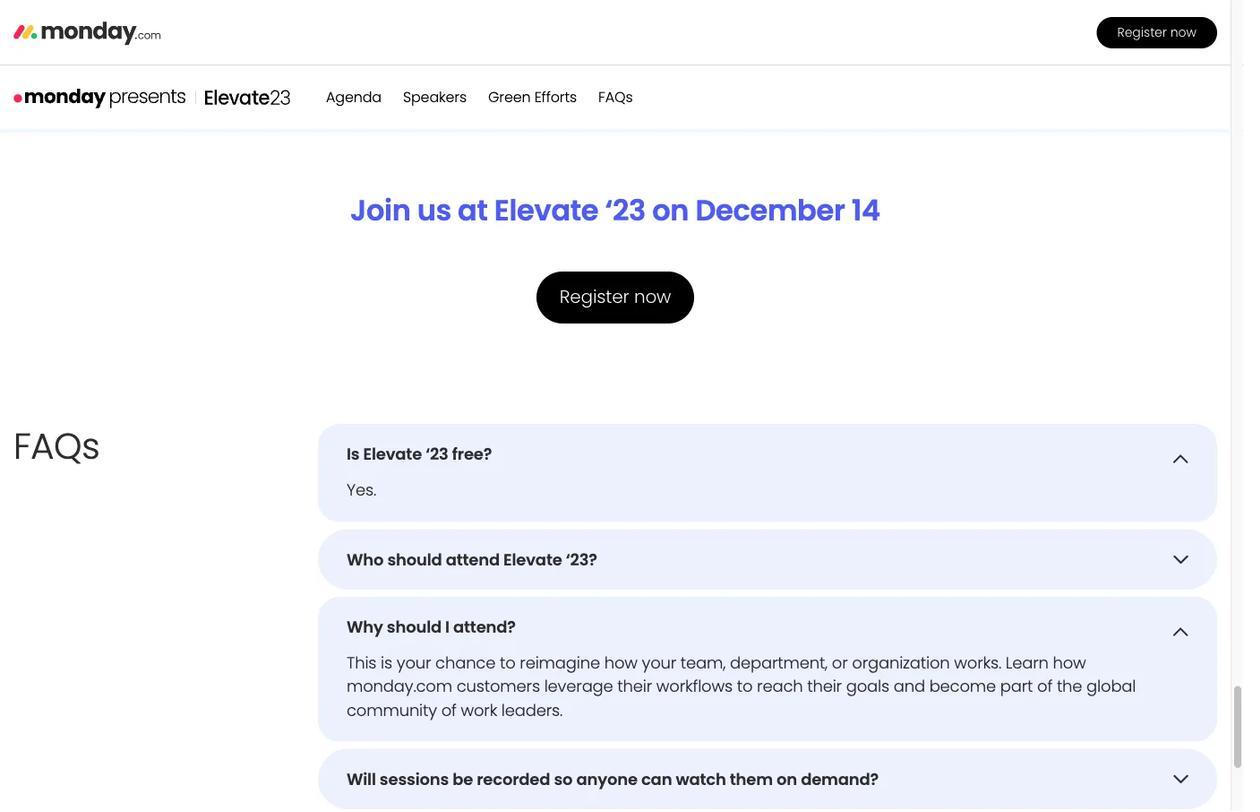 Task type: describe. For each thing, give the bounding box(es) containing it.
0 horizontal spatial '23
[[426, 443, 449, 466]]

2 their from the left
[[808, 675, 842, 698]]

customer
[[139, 19, 199, 36]]

class
[[1106, 19, 1139, 36]]

green efforts link
[[488, 87, 577, 107]]

is elevate '23 free?
[[347, 443, 492, 466]]

1 horizontal spatial register
[[1118, 24, 1168, 41]]

1 vertical spatial register
[[560, 284, 630, 309]]

reimagine
[[520, 652, 600, 674]]

should for who
[[387, 548, 442, 571]]

why
[[347, 616, 383, 639]]

agenda
[[326, 87, 382, 107]]

customers
[[457, 675, 540, 698]]

0 vertical spatial register now
[[1118, 24, 1197, 41]]

0 horizontal spatial to
[[500, 652, 516, 674]]

efforts
[[535, 87, 577, 107]]

1 vertical spatial on
[[777, 768, 798, 791]]

see all sessions
[[560, 91, 656, 108]]

reach
[[757, 675, 803, 698]]

be
[[453, 768, 473, 791]]

customer story
[[139, 19, 232, 36]]

elevate for at
[[495, 191, 599, 230]]

vod logo image
[[13, 87, 186, 109]]

join us at elevate '23 on december 14
[[350, 191, 881, 230]]

0 horizontal spatial on
[[653, 191, 689, 230]]

can
[[642, 768, 672, 791]]

organization
[[853, 652, 950, 674]]

0 vertical spatial faqs
[[599, 87, 633, 107]]

1 your from the left
[[397, 652, 431, 674]]

1 vertical spatial elevate
[[363, 443, 422, 466]]

goals
[[847, 675, 890, 698]]

this is your chance to reimagine how your team, department, or organization works. learn how monday.com customers leverage their workflows to reach their goals and become part of the global community of work leaders.
[[347, 652, 1137, 721]]

1 horizontal spatial of
[[1038, 675, 1053, 698]]

master class link
[[928, 0, 1218, 58]]

the
[[1057, 675, 1083, 698]]

agenda link
[[326, 87, 382, 107]]

who
[[347, 548, 384, 571]]

or
[[832, 652, 848, 674]]

why should i attend?
[[347, 616, 516, 639]]

2 your from the left
[[642, 652, 677, 674]]

0 horizontal spatial register now
[[560, 284, 671, 309]]

see all sessions link
[[560, 91, 671, 109]]



Task type: vqa. For each thing, say whether or not it's contained in the screenshot.
the right get
no



Task type: locate. For each thing, give the bounding box(es) containing it.
story
[[203, 19, 232, 36]]

0 vertical spatial of
[[1038, 675, 1053, 698]]

elevate right is
[[363, 443, 422, 466]]

is
[[347, 443, 360, 466]]

their down or
[[808, 675, 842, 698]]

1 horizontal spatial on
[[777, 768, 798, 791]]

monday.com
[[347, 675, 453, 698]]

2 vertical spatial elevate
[[504, 548, 562, 571]]

master
[[1062, 19, 1103, 36]]

should left i
[[387, 616, 442, 639]]

0 vertical spatial sessions
[[604, 91, 656, 108]]

demand?
[[801, 768, 879, 791]]

register now
[[1118, 24, 1197, 41], [560, 284, 671, 309]]

1 horizontal spatial how
[[1053, 652, 1087, 674]]

register now link
[[537, 272, 695, 324]]

0 vertical spatial elevate
[[495, 191, 599, 230]]

work
[[461, 698, 497, 721]]

1 vertical spatial register now
[[560, 284, 671, 309]]

should for why
[[387, 616, 442, 639]]

0 horizontal spatial how
[[605, 652, 638, 674]]

them
[[730, 768, 773, 791]]

1 horizontal spatial to
[[737, 675, 753, 698]]

14
[[852, 191, 881, 230]]

register now right the master
[[1118, 24, 1197, 41]]

of left work
[[442, 698, 457, 721]]

how up the
[[1053, 652, 1087, 674]]

on
[[653, 191, 689, 230], [777, 768, 798, 791]]

your
[[397, 652, 431, 674], [642, 652, 677, 674]]

recorded
[[477, 768, 551, 791]]

team,
[[681, 652, 726, 674]]

speakers link
[[403, 87, 467, 107]]

should right the who
[[387, 548, 442, 571]]

0 horizontal spatial register
[[560, 284, 630, 309]]

elevate for attend
[[504, 548, 562, 571]]

see
[[560, 91, 583, 108]]

this
[[347, 652, 377, 674]]

1 horizontal spatial register now
[[1118, 24, 1197, 41]]

'23?
[[566, 548, 598, 571]]

1 horizontal spatial now
[[1171, 24, 1197, 41]]

part
[[1001, 675, 1034, 698]]

of
[[1038, 675, 1053, 698], [442, 698, 457, 721]]

at
[[458, 191, 488, 230]]

0 vertical spatial now
[[1171, 24, 1197, 41]]

1 vertical spatial faqs
[[13, 421, 100, 471]]

'23 left the free?
[[426, 443, 449, 466]]

their right leverage
[[618, 675, 653, 698]]

learn
[[1006, 652, 1049, 674]]

1 how from the left
[[605, 652, 638, 674]]

leaders.
[[502, 698, 563, 721]]

watch
[[676, 768, 727, 791]]

all
[[586, 91, 600, 108]]

register down join us at elevate '23 on december 14
[[560, 284, 630, 309]]

0 horizontal spatial their
[[618, 675, 653, 698]]

elevate right at
[[495, 191, 599, 230]]

elevate left '23?
[[504, 548, 562, 571]]

global
[[1087, 675, 1137, 698]]

1 vertical spatial of
[[442, 698, 457, 721]]

0 vertical spatial on
[[653, 191, 689, 230]]

0 vertical spatial should
[[387, 548, 442, 571]]

1 vertical spatial '23
[[426, 443, 449, 466]]

0 horizontal spatial your
[[397, 652, 431, 674]]

free?
[[452, 443, 492, 466]]

chance
[[436, 652, 496, 674]]

green efforts
[[488, 87, 577, 107]]

works.
[[955, 652, 1002, 674]]

1 vertical spatial now
[[634, 284, 671, 309]]

1 horizontal spatial their
[[808, 675, 842, 698]]

0 vertical spatial '23
[[605, 191, 646, 230]]

your up 'workflows'
[[642, 652, 677, 674]]

attend?
[[454, 616, 516, 639]]

elevate23 image
[[205, 90, 290, 105]]

faqs
[[599, 87, 633, 107], [13, 421, 100, 471]]

and
[[894, 675, 926, 698]]

become
[[930, 675, 997, 698]]

register right the master
[[1118, 24, 1168, 41]]

department,
[[730, 652, 828, 674]]

now
[[1171, 24, 1197, 41], [634, 284, 671, 309]]

leverage
[[545, 675, 614, 698]]

0 horizontal spatial of
[[442, 698, 457, 721]]

0 horizontal spatial faqs
[[13, 421, 100, 471]]

1 horizontal spatial your
[[642, 652, 677, 674]]

yes.
[[347, 479, 376, 502]]

0 horizontal spatial sessions
[[380, 768, 449, 791]]

to up customers
[[500, 652, 516, 674]]

register now down join us at elevate '23 on december 14
[[560, 284, 671, 309]]

1 vertical spatial sessions
[[380, 768, 449, 791]]

speakers
[[403, 87, 467, 107]]

faqs link
[[599, 87, 633, 107]]

december
[[696, 191, 846, 230]]

will sessions be recorded so anyone can watch them on demand?
[[347, 768, 879, 791]]

1 vertical spatial should
[[387, 616, 442, 639]]

how
[[605, 652, 638, 674], [1053, 652, 1087, 674]]

sessions left be
[[380, 768, 449, 791]]

0 vertical spatial register
[[1118, 24, 1168, 41]]

should
[[387, 548, 442, 571], [387, 616, 442, 639]]

'23
[[605, 191, 646, 230], [426, 443, 449, 466]]

master class
[[1062, 19, 1139, 36]]

0 horizontal spatial now
[[634, 284, 671, 309]]

register
[[1118, 24, 1168, 41], [560, 284, 630, 309]]

is
[[381, 652, 393, 674]]

to
[[500, 652, 516, 674], [737, 675, 753, 698]]

sessions
[[604, 91, 656, 108], [380, 768, 449, 791]]

sessions right the all
[[604, 91, 656, 108]]

anyone
[[577, 768, 638, 791]]

'23 up the register now link
[[605, 191, 646, 230]]

0 vertical spatial to
[[500, 652, 516, 674]]

of left the
[[1038, 675, 1053, 698]]

community
[[347, 698, 437, 721]]

join
[[350, 191, 411, 230]]

so
[[554, 768, 573, 791]]

1 their from the left
[[618, 675, 653, 698]]

1 horizontal spatial sessions
[[604, 91, 656, 108]]

to left "reach"
[[737, 675, 753, 698]]

attend
[[446, 548, 500, 571]]

green
[[488, 87, 531, 107]]

elevate
[[495, 191, 599, 230], [363, 443, 422, 466], [504, 548, 562, 571]]

how up leverage
[[605, 652, 638, 674]]

their
[[618, 675, 653, 698], [808, 675, 842, 698]]

will
[[347, 768, 376, 791]]

1 horizontal spatial faqs
[[599, 87, 633, 107]]

workflows
[[657, 675, 733, 698]]

1 vertical spatial to
[[737, 675, 753, 698]]

your right is
[[397, 652, 431, 674]]

2 how from the left
[[1053, 652, 1087, 674]]

17:07
[[98, 19, 125, 36]]

who should attend elevate '23?
[[347, 548, 598, 571]]

1 horizontal spatial '23
[[605, 191, 646, 230]]

us
[[417, 191, 451, 230]]

i
[[446, 616, 450, 639]]



